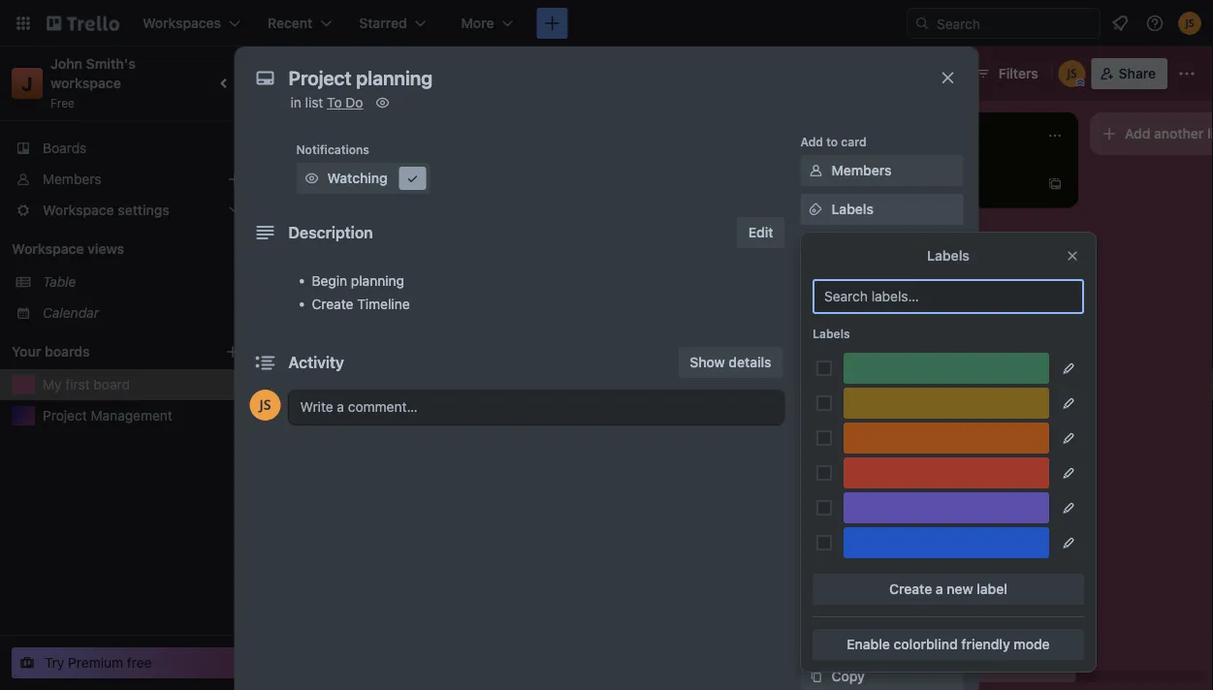 Task type: describe. For each thing, give the bounding box(es) containing it.
create inside 'button'
[[889, 581, 932, 597]]

0 vertical spatial ups
[[841, 445, 864, 459]]

copy
[[832, 669, 865, 685]]

show details link
[[678, 347, 783, 378]]

star or unstar board image
[[415, 66, 431, 81]]

to
[[327, 95, 342, 111]]

project management link
[[43, 406, 240, 426]]

members for leftmost "members" link
[[43, 171, 101, 187]]

enable colorblind friendly mode button
[[813, 629, 1084, 660]]

edit button
[[737, 217, 785, 248]]

1 horizontal spatial john smith (johnsmith38824343) image
[[1178, 12, 1201, 35]]

do
[[346, 95, 363, 111]]

add button
[[832, 552, 903, 568]]

Write a comment text field
[[288, 390, 785, 425]]

create a new label button
[[813, 574, 1084, 605]]

new
[[947, 581, 973, 597]]

workspace
[[50, 75, 121, 91]]

members for rightmost "members" link
[[832, 162, 892, 178]]

Board name text field
[[268, 58, 403, 89]]

john smith (johnsmith38824343) image
[[250, 390, 281, 421]]

premium
[[68, 655, 123, 671]]

search image
[[914, 16, 930, 31]]

planning for project planning
[[331, 168, 385, 184]]

1 vertical spatial my first board
[[43, 377, 130, 393]]

copy link
[[800, 661, 963, 690]]

1 horizontal spatial add a card button
[[822, 169, 1040, 200]]

color: blue, title: none image
[[844, 528, 1049, 559]]

label
[[977, 581, 1007, 597]]

j link
[[12, 68, 43, 99]]

your boards
[[12, 344, 90, 360]]

first inside text box
[[307, 63, 341, 84]]

li
[[1207, 126, 1213, 142]]

share
[[1119, 65, 1156, 81]]

0 horizontal spatial members link
[[0, 164, 252, 195]]

smith's
[[86, 56, 136, 72]]

activity
[[288, 353, 344, 372]]

power-ups
[[800, 445, 864, 459]]

meeting link
[[283, 237, 508, 256]]

john
[[50, 56, 83, 72]]

2 vertical spatial labels
[[813, 327, 850, 340]]

sm image for members
[[806, 161, 826, 180]]

views
[[87, 241, 124, 257]]

boards
[[43, 140, 87, 156]]

custom
[[832, 395, 881, 411]]

enable colorblind friendly mode
[[847, 637, 1050, 653]]

cover link
[[800, 349, 963, 380]]

in list to do
[[290, 95, 363, 111]]

your boards with 2 items element
[[12, 340, 196, 364]]

sm image for cover
[[806, 355, 826, 374]]

color: purple, title: none image
[[844, 493, 1049, 524]]

automation image
[[935, 58, 962, 85]]

create from template… image
[[1047, 176, 1063, 192]]

j
[[22, 72, 33, 95]]

ups inside add power-ups link
[[906, 473, 932, 489]]

2 horizontal spatial card
[[894, 176, 922, 192]]

your
[[12, 344, 41, 360]]

notifications
[[296, 143, 369, 156]]

add down meeting
[[303, 281, 328, 297]]

Search field
[[930, 9, 1100, 38]]

primary element
[[0, 0, 1213, 47]]

1 horizontal spatial add a card
[[853, 176, 922, 192]]

show details
[[690, 354, 771, 370]]

john smith's workspace free
[[50, 56, 139, 110]]

sm image right watching
[[403, 169, 422, 188]]

button
[[861, 552, 903, 568]]

to
[[826, 135, 838, 148]]

another
[[1154, 126, 1204, 142]]

0 notifications image
[[1108, 12, 1132, 35]]

show menu image
[[1177, 64, 1197, 83]]

sm image for labels
[[806, 200, 826, 219]]

details
[[729, 354, 771, 370]]

1 vertical spatial board
[[93, 377, 130, 393]]

watching
[[327, 170, 388, 186]]

0 horizontal spatial power-
[[800, 445, 841, 459]]

sm image for checklist
[[806, 239, 826, 258]]

fields
[[885, 395, 923, 411]]

add button button
[[800, 545, 963, 576]]

list
[[305, 95, 323, 111]]

move link
[[800, 623, 963, 654]]

labels link
[[800, 194, 963, 225]]

1 horizontal spatial a
[[883, 176, 890, 192]]

create a new label
[[889, 581, 1007, 597]]

attachment
[[832, 318, 906, 334]]

custom fields
[[832, 395, 923, 411]]

in
[[290, 95, 301, 111]]

my first board link
[[43, 375, 240, 395]]

calendar link
[[43, 304, 240, 323]]

project for project management
[[43, 408, 87, 424]]

1 vertical spatial add a card
[[303, 281, 371, 297]]

add up labels link
[[853, 176, 879, 192]]

show
[[690, 354, 725, 370]]

mode
[[1014, 637, 1050, 653]]



Task type: locate. For each thing, give the bounding box(es) containing it.
1 horizontal spatial power-
[[861, 473, 906, 489]]

color: yellow, title: none image
[[844, 388, 1049, 419]]

my first board up to
[[277, 63, 394, 84]]

sm image inside cover link
[[806, 355, 826, 374]]

share button
[[1092, 58, 1168, 89]]

1 vertical spatial project
[[43, 408, 87, 424]]

sm image inside move 'link'
[[806, 628, 826, 648]]

sm image right the edit button
[[806, 200, 826, 219]]

sm image left copy
[[806, 667, 826, 687]]

add a card up labels link
[[853, 176, 922, 192]]

members link
[[800, 155, 963, 186], [0, 164, 252, 195]]

watching button
[[296, 163, 430, 194]]

2 vertical spatial sm image
[[806, 667, 826, 687]]

color: orange, title: none image
[[844, 423, 1049, 454]]

calendar
[[43, 305, 99, 321]]

my up the in
[[277, 63, 303, 84]]

a left new
[[936, 581, 943, 597]]

card right to
[[841, 135, 867, 148]]

3 sm image from the top
[[806, 667, 826, 687]]

0 horizontal spatial add a card
[[303, 281, 371, 297]]

card up labels link
[[894, 176, 922, 192]]

1 vertical spatial sm image
[[806, 628, 826, 648]]

automation
[[800, 523, 866, 536]]

2 vertical spatial card
[[343, 281, 371, 297]]

first up in list to do
[[307, 63, 341, 84]]

0 vertical spatial planning
[[331, 168, 385, 184]]

meeting
[[283, 238, 334, 254]]

project planning link
[[283, 167, 508, 186]]

1 horizontal spatial ups
[[906, 473, 932, 489]]

add another li
[[1125, 126, 1213, 142]]

move
[[832, 630, 866, 646]]

1 horizontal spatial project
[[283, 168, 328, 184]]

first down boards at the left of page
[[65, 377, 90, 393]]

0 horizontal spatial my
[[43, 377, 62, 393]]

to do link
[[327, 95, 363, 111]]

add board image
[[225, 344, 240, 360]]

close popover image
[[1065, 248, 1080, 264]]

0 horizontal spatial card
[[343, 281, 371, 297]]

project for project planning
[[283, 168, 328, 184]]

1 vertical spatial create
[[889, 581, 932, 597]]

0 vertical spatial labels
[[832, 201, 874, 217]]

try
[[45, 655, 64, 671]]

create down begin
[[312, 296, 353, 312]]

filters button
[[969, 58, 1044, 89]]

john smith (johnsmith38824343) image right open information menu image
[[1178, 12, 1201, 35]]

add to card
[[800, 135, 867, 148]]

0 horizontal spatial first
[[65, 377, 90, 393]]

john smith (johnsmith38824343) image right filters
[[1059, 60, 1086, 87]]

0 vertical spatial my
[[277, 63, 303, 84]]

a for create a new label 'button'
[[936, 581, 943, 597]]

project down notifications
[[283, 168, 328, 184]]

first
[[307, 63, 341, 84], [65, 377, 90, 393]]

add a card down meeting
[[303, 281, 371, 297]]

members
[[832, 162, 892, 178], [43, 171, 101, 187]]

sm image for copy
[[806, 667, 826, 687]]

sm image inside "members" link
[[806, 161, 826, 180]]

add down automation
[[832, 552, 857, 568]]

workspace
[[12, 241, 84, 257]]

1 vertical spatial first
[[65, 377, 90, 393]]

0 vertical spatial john smith (johnsmith38824343) image
[[1178, 12, 1201, 35]]

add left to
[[800, 135, 823, 148]]

power- down custom
[[800, 445, 841, 459]]

1 sm image from the top
[[806, 161, 826, 180]]

project
[[283, 168, 328, 184], [43, 408, 87, 424]]

add a card
[[853, 176, 922, 192], [303, 281, 371, 297]]

begin
[[312, 273, 347, 289]]

board up do
[[345, 63, 394, 84]]

boards
[[45, 344, 90, 360]]

0 vertical spatial board
[[345, 63, 394, 84]]

try premium free
[[45, 655, 152, 671]]

sm image
[[806, 161, 826, 180], [806, 628, 826, 648], [806, 667, 826, 687]]

my
[[277, 63, 303, 84], [43, 377, 62, 393]]

my inside text box
[[277, 63, 303, 84]]

my first board down your boards with 2 items "element"
[[43, 377, 130, 393]]

0 horizontal spatial my first board
[[43, 377, 130, 393]]

sm image down actions
[[806, 628, 826, 648]]

1 vertical spatial john smith (johnsmith38824343) image
[[1059, 60, 1086, 87]]

members link up labels link
[[800, 155, 963, 186]]

add a card button up checklist link
[[822, 169, 1040, 200]]

add inside button
[[832, 552, 857, 568]]

1 horizontal spatial first
[[307, 63, 341, 84]]

0 horizontal spatial ups
[[841, 445, 864, 459]]

my down your boards
[[43, 377, 62, 393]]

sm image down add to card
[[806, 161, 826, 180]]

0 horizontal spatial create
[[312, 296, 353, 312]]

1 vertical spatial my
[[43, 377, 62, 393]]

create
[[312, 296, 353, 312], [889, 581, 932, 597]]

0 horizontal spatial add a card button
[[272, 273, 489, 304]]

1 horizontal spatial create
[[889, 581, 932, 597]]

a up labels link
[[883, 176, 890, 192]]

color: red, title: none image
[[844, 458, 1049, 489]]

labels up the search labels… text box
[[927, 248, 970, 264]]

add down power-ups
[[832, 473, 857, 489]]

labels up checklist
[[832, 201, 874, 217]]

dates
[[832, 279, 869, 295]]

a inside 'button'
[[936, 581, 943, 597]]

add inside button
[[1125, 126, 1151, 142]]

0 vertical spatial add a card button
[[822, 169, 1040, 200]]

planning
[[331, 168, 385, 184], [351, 273, 404, 289]]

boards link
[[0, 133, 252, 164]]

planning inside begin planning create timeline
[[351, 273, 404, 289]]

description
[[288, 224, 373, 242]]

sm image inside labels link
[[806, 200, 826, 219]]

sm image left the cover at the bottom of the page
[[806, 355, 826, 374]]

cover
[[832, 356, 869, 372]]

my first board
[[277, 63, 394, 84], [43, 377, 130, 393]]

filters
[[999, 65, 1038, 81]]

0 vertical spatial create
[[312, 296, 353, 312]]

Search labels… text field
[[813, 279, 1084, 314]]

edit
[[748, 224, 773, 240]]

sm image
[[373, 93, 392, 112], [302, 169, 321, 188], [403, 169, 422, 188], [806, 200, 826, 219], [806, 239, 826, 258], [806, 355, 826, 374]]

labels up the cover at the bottom of the page
[[813, 327, 850, 340]]

0 horizontal spatial a
[[332, 281, 339, 297]]

project inside 'link'
[[43, 408, 87, 424]]

2 sm image from the top
[[806, 628, 826, 648]]

1 vertical spatial planning
[[351, 273, 404, 289]]

1 vertical spatial power-
[[861, 473, 906, 489]]

add power-ups link
[[800, 465, 963, 496]]

add
[[1125, 126, 1151, 142], [800, 135, 823, 148], [853, 176, 879, 192], [303, 281, 328, 297], [832, 473, 857, 489], [832, 552, 857, 568]]

1 horizontal spatial members
[[832, 162, 892, 178]]

john smith (johnsmith38824343) image
[[1178, 12, 1201, 35], [1059, 60, 1086, 87]]

create inside begin planning create timeline
[[312, 296, 353, 312]]

0 vertical spatial power-
[[800, 445, 841, 459]]

board up the project management
[[93, 377, 130, 393]]

planning for begin planning create timeline
[[351, 273, 404, 289]]

ups up add power-ups
[[841, 445, 864, 459]]

colorblind
[[894, 637, 958, 653]]

sm image inside checklist link
[[806, 239, 826, 258]]

1 horizontal spatial members link
[[800, 155, 963, 186]]

1 vertical spatial a
[[332, 281, 339, 297]]

0 vertical spatial project
[[283, 168, 328, 184]]

my first board inside "my first board" text box
[[277, 63, 394, 84]]

power-
[[800, 445, 841, 459], [861, 473, 906, 489]]

0 vertical spatial card
[[841, 135, 867, 148]]

0 vertical spatial first
[[307, 63, 341, 84]]

table link
[[43, 272, 240, 292]]

project planning
[[283, 168, 385, 184]]

2 horizontal spatial a
[[936, 581, 943, 597]]

begin planning create timeline
[[312, 273, 410, 312]]

labels
[[832, 201, 874, 217], [927, 248, 970, 264], [813, 327, 850, 340]]

2 vertical spatial a
[[936, 581, 943, 597]]

board
[[345, 63, 394, 84], [93, 377, 130, 393]]

planning up timeline
[[351, 273, 404, 289]]

sm image for move
[[806, 628, 826, 648]]

add left another
[[1125, 126, 1151, 142]]

members down add to card
[[832, 162, 892, 178]]

attachment button
[[800, 310, 963, 341]]

power- down power-ups
[[861, 473, 906, 489]]

1 vertical spatial ups
[[906, 473, 932, 489]]

a for the leftmost add a card button
[[332, 281, 339, 297]]

0 vertical spatial my first board
[[277, 63, 394, 84]]

members down boards
[[43, 171, 101, 187]]

free
[[127, 655, 152, 671]]

0 vertical spatial a
[[883, 176, 890, 192]]

a left timeline
[[332, 281, 339, 297]]

project down boards at the left of page
[[43, 408, 87, 424]]

None text field
[[279, 60, 919, 95]]

sm image right do
[[373, 93, 392, 112]]

management
[[91, 408, 172, 424]]

sm image down notifications
[[302, 169, 321, 188]]

card
[[841, 135, 867, 148], [894, 176, 922, 192], [343, 281, 371, 297]]

create down add button button
[[889, 581, 932, 597]]

0 horizontal spatial john smith (johnsmith38824343) image
[[1059, 60, 1086, 87]]

add another li button
[[1090, 112, 1213, 155]]

1 horizontal spatial my
[[277, 63, 303, 84]]

timeline
[[357, 296, 410, 312]]

sm image left checklist
[[806, 239, 826, 258]]

add power-ups
[[832, 473, 932, 489]]

dates button
[[800, 272, 963, 303]]

table
[[43, 274, 76, 290]]

sm image for watching
[[302, 169, 321, 188]]

0 horizontal spatial project
[[43, 408, 87, 424]]

workspace views
[[12, 241, 124, 257]]

planning down notifications
[[331, 168, 385, 184]]

create board or workspace image
[[543, 14, 562, 33]]

ups up the color: purple, title: none image on the bottom right
[[906, 473, 932, 489]]

actions
[[800, 602, 844, 616]]

card down meeting link
[[343, 281, 371, 297]]

1 horizontal spatial board
[[345, 63, 394, 84]]

0 horizontal spatial members
[[43, 171, 101, 187]]

checklist
[[832, 240, 891, 256]]

sm image inside copy link
[[806, 667, 826, 687]]

add a card button
[[822, 169, 1040, 200], [272, 273, 489, 304]]

open information menu image
[[1145, 14, 1165, 33]]

enable
[[847, 637, 890, 653]]

0 vertical spatial sm image
[[806, 161, 826, 180]]

friendly
[[961, 637, 1010, 653]]

add a card button down meeting link
[[272, 273, 489, 304]]

free
[[50, 96, 75, 110]]

project management
[[43, 408, 172, 424]]

1 vertical spatial card
[[894, 176, 922, 192]]

color: green, title: none image
[[844, 353, 1049, 384]]

1 horizontal spatial card
[[841, 135, 867, 148]]

0 vertical spatial add a card
[[853, 176, 922, 192]]

john smith's workspace link
[[50, 56, 139, 91]]

custom fields button
[[800, 394, 963, 413]]

members link down boards
[[0, 164, 252, 195]]

1 horizontal spatial my first board
[[277, 63, 394, 84]]

a
[[883, 176, 890, 192], [332, 281, 339, 297], [936, 581, 943, 597]]

board inside text box
[[345, 63, 394, 84]]

try premium free button
[[12, 648, 237, 679]]

0 horizontal spatial board
[[93, 377, 130, 393]]

1 vertical spatial add a card button
[[272, 273, 489, 304]]

1 vertical spatial labels
[[927, 248, 970, 264]]

checklist link
[[800, 233, 963, 264]]



Task type: vqa. For each thing, say whether or not it's contained in the screenshot.
Add members to card icon
no



